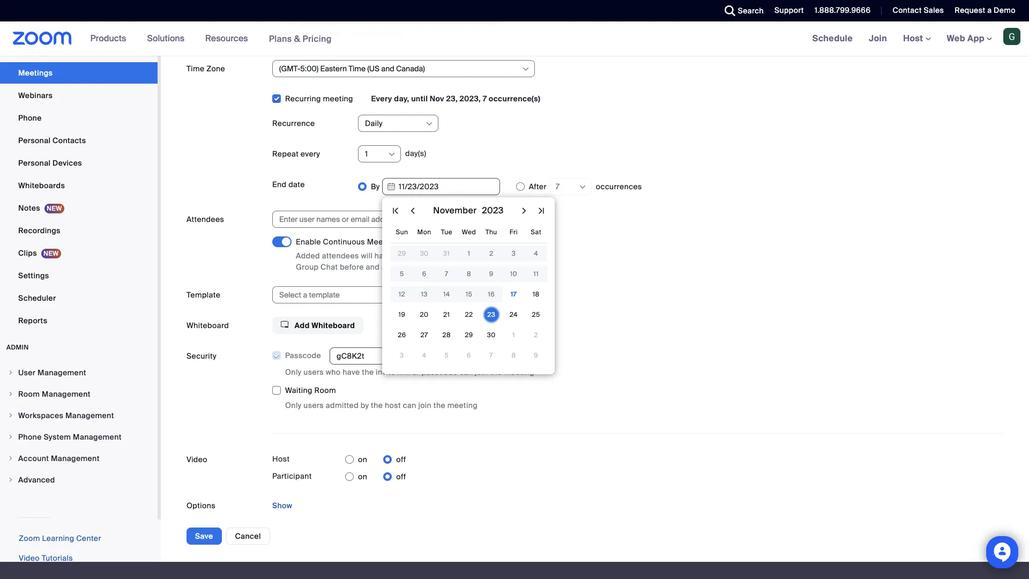 Task type: describe. For each thing, give the bounding box(es) containing it.
1 whiteboard from the left
[[187, 321, 229, 331]]

phone for phone system management
[[18, 433, 42, 442]]

0 vertical spatial 30
[[420, 249, 429, 258]]

0 horizontal spatial 8
[[467, 270, 471, 278]]

20 button
[[418, 308, 431, 321]]

link
[[398, 368, 410, 377]]

phone system management
[[18, 433, 122, 442]]

0 horizontal spatial 4 button
[[418, 349, 431, 362]]

enable
[[296, 237, 321, 247]]

admin menu menu
[[0, 363, 158, 492]]

1 horizontal spatial 2 button
[[530, 329, 543, 342]]

1 horizontal spatial show options image
[[522, 65, 531, 73]]

10 button
[[508, 268, 521, 281]]

1 vertical spatial 5
[[445, 351, 449, 360]]

14
[[444, 290, 450, 299]]

2 horizontal spatial meeting
[[504, 368, 535, 377]]

2 horizontal spatial can
[[460, 368, 473, 377]]

previous year,november 2022 image
[[389, 204, 402, 217]]

27
[[421, 331, 428, 340]]

3 for right 3 button
[[512, 249, 516, 258]]

2023
[[482, 205, 504, 216]]

time zone
[[187, 64, 225, 73]]

more
[[303, 28, 322, 38]]

1 horizontal spatial 8
[[512, 351, 516, 360]]

after
[[529, 182, 547, 192]]

1 horizontal spatial 3 button
[[508, 247, 521, 260]]

demo
[[995, 5, 1017, 15]]

profile picture image
[[1004, 28, 1021, 45]]

0 horizontal spatial join
[[419, 401, 432, 411]]

1 horizontal spatial 30 button
[[485, 329, 498, 342]]

plans
[[269, 33, 292, 44]]

show
[[273, 501, 292, 511]]

next year,november 2024 image
[[535, 204, 548, 217]]

app
[[968, 33, 985, 44]]

advanced
[[18, 476, 55, 485]]

end date
[[273, 180, 305, 189]]

1 horizontal spatial can
[[403, 401, 417, 411]]

0 horizontal spatial 1 button
[[463, 247, 476, 260]]

1 horizontal spatial 5 button
[[441, 349, 453, 362]]

can inside your current plan can only support 40 minutes per meeting. need more time? upgrade now
[[346, 17, 359, 27]]

Persistent Chat, enter email address,Enter user names or email addresses text field
[[279, 211, 519, 227]]

1 vertical spatial 9 button
[[530, 349, 543, 362]]

account
[[18, 454, 49, 464]]

0 horizontal spatial 2 button
[[485, 247, 498, 260]]

video tutorials link
[[19, 554, 73, 564]]

0 vertical spatial meeting
[[367, 237, 397, 247]]

until
[[412, 94, 428, 104]]

options
[[187, 501, 216, 511]]

schedule link
[[805, 21, 862, 56]]

27 button
[[418, 329, 431, 342]]

room inside security group
[[315, 386, 336, 396]]

1 vertical spatial 6 button
[[463, 349, 476, 362]]

recurrence
[[273, 119, 315, 128]]

previous month,october 2023 image
[[407, 204, 419, 217]]

1 horizontal spatial 8 button
[[508, 349, 521, 362]]

webinars link
[[0, 85, 158, 106]]

28 button
[[441, 329, 453, 342]]

19 button
[[396, 308, 409, 321]]

your current plan can only support 40 minutes per meeting. need more time? upgrade now
[[281, 17, 498, 38]]

product information navigation
[[82, 21, 340, 56]]

0 vertical spatial 5
[[400, 270, 404, 278]]

1 horizontal spatial chat
[[399, 237, 417, 247]]

before
[[340, 262, 364, 272]]

fri
[[510, 228, 518, 237]]

6 for 6 'button' to the bottom
[[467, 351, 471, 360]]

right image for room management
[[8, 391, 14, 398]]

solutions
[[147, 33, 185, 44]]

banner containing products
[[0, 21, 1030, 56]]

0 horizontal spatial 7 button
[[441, 268, 453, 281]]

26
[[398, 331, 406, 340]]

whiteboard inside button
[[312, 321, 355, 331]]

23
[[488, 311, 496, 319]]

users for admitted
[[304, 401, 324, 411]]

devices
[[53, 158, 82, 168]]

11
[[534, 270, 539, 278]]

1 horizontal spatial 29
[[465, 331, 473, 340]]

products button
[[90, 21, 131, 56]]

zoom
[[19, 534, 40, 544]]

meeting. inside enable continuous meeting chat added attendees will have access to the meeting group chat before and after the meeting.
[[415, 262, 447, 272]]

scheduler
[[18, 294, 56, 303]]

management for room management
[[42, 390, 91, 399]]

18
[[533, 290, 540, 299]]

7 right 2023,
[[483, 94, 487, 104]]

plans & pricing
[[269, 33, 332, 44]]

whiteboards
[[18, 181, 65, 191]]

daily
[[365, 119, 383, 128]]

management for user management
[[38, 368, 86, 378]]

4 for 4 button to the right
[[534, 249, 539, 258]]

management for workspaces management
[[65, 411, 114, 421]]

only users admitted by the host can join the meeting
[[285, 401, 478, 411]]

after
[[382, 262, 399, 272]]

personal contacts
[[18, 136, 86, 146]]

webinars
[[18, 91, 53, 101]]

every
[[301, 149, 320, 159]]

right image for user
[[8, 370, 14, 376]]

select time zone text field
[[279, 61, 521, 77]]

meetings navigation
[[805, 21, 1030, 56]]

management down workspaces management menu item
[[73, 433, 122, 442]]

settings
[[18, 271, 49, 281]]

scheduler link
[[0, 288, 158, 309]]

host inside meetings navigation
[[904, 33, 926, 44]]

phone system management menu item
[[0, 427, 158, 448]]

web app button
[[948, 33, 993, 44]]

1 horizontal spatial 4 button
[[530, 247, 543, 260]]

9 for the top the '9' button
[[490, 270, 494, 278]]

12
[[399, 290, 406, 299]]

3 for leftmost 3 button
[[400, 351, 404, 360]]

side navigation navigation
[[0, 0, 161, 579]]

join link
[[862, 21, 896, 56]]

2023 button
[[480, 205, 507, 216]]

settings link
[[0, 265, 158, 287]]

have inside security group
[[343, 368, 360, 377]]

repeat every
[[273, 149, 320, 159]]

2 vertical spatial 1
[[513, 331, 515, 340]]

participant option group
[[345, 469, 406, 486]]

user
[[18, 368, 36, 378]]

now
[[384, 28, 401, 38]]

end date option group
[[358, 176, 1004, 197]]

16 button
[[485, 288, 498, 301]]

will
[[361, 251, 373, 261]]

1 vertical spatial 1
[[468, 249, 471, 258]]

0 horizontal spatial chat
[[321, 262, 338, 272]]

host option group
[[345, 451, 406, 469]]

0 horizontal spatial 6 button
[[418, 268, 431, 281]]

1 button
[[365, 146, 397, 162]]

upgrade
[[351, 28, 382, 38]]

add whiteboard
[[293, 321, 355, 331]]

advanced menu item
[[0, 470, 158, 491]]

1 horizontal spatial 30
[[487, 331, 496, 340]]

15 button
[[463, 288, 476, 301]]

search button
[[717, 0, 767, 21]]

video for video
[[187, 455, 208, 465]]

and
[[366, 262, 380, 272]]

12 button
[[396, 288, 409, 301]]

by
[[361, 401, 369, 411]]

19
[[399, 311, 406, 319]]

0 vertical spatial 5 button
[[396, 268, 409, 281]]

personal devices link
[[0, 153, 158, 174]]

passcode
[[422, 368, 458, 377]]

meetings link
[[0, 62, 158, 84]]

0 horizontal spatial 8 button
[[463, 268, 476, 281]]

recordings link
[[0, 220, 158, 242]]

25
[[532, 311, 541, 319]]

4 for the left 4 button
[[422, 351, 427, 360]]

have inside enable continuous meeting chat added attendees will have access to the meeting group chat before and after the meeting.
[[375, 251, 392, 261]]

users for who
[[304, 368, 324, 377]]

on for host
[[358, 455, 368, 465]]

right image for workspaces management
[[8, 413, 14, 419]]

support
[[378, 17, 406, 27]]

day(s)
[[406, 148, 427, 158]]

zoom logo image
[[13, 32, 72, 45]]

6 for the left 6 'button'
[[423, 270, 427, 278]]

recurring meeting
[[285, 94, 353, 104]]

right image for account
[[8, 456, 14, 462]]

0 vertical spatial 2
[[490, 249, 494, 258]]

occurrence(s)
[[489, 94, 541, 104]]



Task type: locate. For each thing, give the bounding box(es) containing it.
phone up account on the left bottom of the page
[[18, 433, 42, 442]]

have right who
[[343, 368, 360, 377]]

1 right image from the top
[[8, 391, 14, 398]]

waiting
[[285, 386, 313, 396]]

23,
[[447, 94, 458, 104]]

9 for the bottommost the '9' button
[[534, 351, 539, 360]]

4 up 11
[[534, 249, 539, 258]]

5 button up passcode
[[441, 349, 453, 362]]

30 down mon
[[420, 249, 429, 258]]

0 vertical spatial meeting
[[323, 94, 353, 104]]

show options image left day(s)
[[388, 150, 396, 159]]

request a demo
[[956, 5, 1017, 15]]

personal for personal contacts
[[18, 136, 51, 146]]

join right passcode
[[475, 368, 489, 377]]

phone inside menu item
[[18, 433, 42, 442]]

right image left room management
[[8, 391, 14, 398]]

0 vertical spatial can
[[346, 17, 359, 27]]

0 vertical spatial 29 button
[[396, 247, 409, 260]]

9
[[490, 270, 494, 278], [534, 351, 539, 360]]

31 button
[[441, 247, 453, 260]]

right image inside room management menu item
[[8, 391, 14, 398]]

1 vertical spatial 7 button
[[485, 349, 498, 362]]

8 button up the 15 button
[[463, 268, 476, 281]]

users down waiting room
[[304, 401, 324, 411]]

1 vertical spatial can
[[460, 368, 473, 377]]

0 horizontal spatial host
[[273, 454, 290, 464]]

0 vertical spatial personal
[[18, 136, 51, 146]]

2 down 25
[[534, 331, 538, 340]]

mon
[[418, 228, 432, 237]]

user management menu item
[[0, 363, 158, 383]]

2 horizontal spatial 1
[[513, 331, 515, 340]]

None text field
[[330, 348, 410, 365]]

40
[[408, 17, 418, 27]]

only up waiting
[[285, 368, 302, 377]]

5 up passcode
[[445, 351, 449, 360]]

per
[[452, 17, 464, 27]]

join
[[475, 368, 489, 377], [419, 401, 432, 411]]

room management
[[18, 390, 91, 399]]

1 phone from the top
[[18, 113, 42, 123]]

1 horizontal spatial meeting
[[446, 251, 476, 261]]

contact
[[893, 5, 923, 15]]

admin
[[6, 344, 29, 352]]

1 button
[[463, 247, 476, 260], [508, 329, 521, 342]]

7 button down 23
[[485, 349, 498, 362]]

next month,december 2023 image
[[518, 204, 531, 217]]

whiteboard down 'template'
[[187, 321, 229, 331]]

1 horizontal spatial 9
[[534, 351, 539, 360]]

6 button down "22"
[[463, 349, 476, 362]]

0 horizontal spatial 6
[[423, 270, 427, 278]]

management up advanced menu item
[[51, 454, 100, 464]]

right image left workspaces
[[8, 413, 14, 419]]

0 vertical spatial 2 button
[[485, 247, 498, 260]]

6 down "22"
[[467, 351, 471, 360]]

1 vertical spatial 8
[[512, 351, 516, 360]]

11 button
[[530, 268, 543, 281]]

video inside 'side navigation' navigation
[[19, 554, 40, 564]]

off inside participant option group
[[397, 472, 406, 482]]

attendees
[[322, 251, 359, 261]]

0 vertical spatial 30 button
[[418, 247, 431, 260]]

november button
[[431, 205, 480, 216]]

account management menu item
[[0, 449, 158, 469]]

right image left user at the left bottom of page
[[8, 370, 14, 376]]

security group
[[272, 348, 1004, 412]]

support
[[775, 5, 805, 15]]

can left only
[[346, 17, 359, 27]]

2 button down thu on the left top of page
[[485, 247, 498, 260]]

1 vertical spatial 6
[[467, 351, 471, 360]]

show options image
[[425, 120, 434, 128], [579, 183, 587, 192]]

1 on from the top
[[358, 455, 368, 465]]

zone
[[207, 64, 225, 73]]

only down waiting
[[285, 401, 302, 411]]

1 horizontal spatial 1
[[468, 249, 471, 258]]

web
[[948, 33, 966, 44]]

time?
[[324, 28, 344, 38]]

have
[[375, 251, 392, 261], [343, 368, 360, 377]]

phone link
[[0, 108, 158, 129]]

1 personal from the top
[[18, 136, 51, 146]]

2 button down 25
[[530, 329, 543, 342]]

0 vertical spatial phone
[[18, 113, 42, 123]]

whiteboard right add
[[312, 321, 355, 331]]

date
[[289, 180, 305, 189]]

0 vertical spatial 3
[[512, 249, 516, 258]]

29 down "22"
[[465, 331, 473, 340]]

management inside menu item
[[51, 454, 100, 464]]

personal menu menu
[[0, 17, 158, 333]]

1 vertical spatial 3 button
[[396, 349, 409, 362]]

3 button
[[508, 247, 521, 260], [396, 349, 409, 362]]

8 button
[[463, 268, 476, 281], [508, 349, 521, 362]]

29 button up after
[[396, 247, 409, 260]]

0 vertical spatial 1
[[365, 149, 368, 159]]

29 up after
[[398, 249, 406, 258]]

7 button down 31
[[441, 268, 453, 281]]

1 down daily
[[365, 149, 368, 159]]

13
[[421, 290, 428, 299]]

room down who
[[315, 386, 336, 396]]

banner
[[0, 21, 1030, 56]]

0 vertical spatial 8
[[467, 270, 471, 278]]

1 horizontal spatial 6 button
[[463, 349, 476, 362]]

schedule
[[813, 33, 853, 44]]

0 vertical spatial host
[[904, 33, 926, 44]]

show options image
[[522, 65, 531, 73], [388, 150, 396, 159]]

room down user at the left bottom of page
[[18, 390, 40, 399]]

save button
[[187, 528, 222, 545]]

meeting up will
[[367, 237, 397, 247]]

3
[[512, 249, 516, 258], [400, 351, 404, 360]]

0 vertical spatial join
[[475, 368, 489, 377]]

1 vertical spatial join
[[419, 401, 432, 411]]

1 vertical spatial 5 button
[[441, 349, 453, 362]]

9 up 16 button
[[490, 270, 494, 278]]

phone inside personal menu menu
[[18, 113, 42, 123]]

right image inside "phone system management" menu item
[[8, 434, 14, 441]]

close image
[[686, 18, 698, 28]]

&
[[294, 33, 301, 44]]

management
[[38, 368, 86, 378], [42, 390, 91, 399], [65, 411, 114, 421], [73, 433, 122, 442], [51, 454, 100, 464]]

2 users from the top
[[304, 401, 324, 411]]

29 button down "22"
[[463, 329, 476, 342]]

right image inside user management menu item
[[8, 370, 14, 376]]

7 down 23
[[490, 351, 493, 360]]

1 vertical spatial meeting
[[504, 368, 535, 377]]

only
[[361, 17, 376, 27]]

0 vertical spatial 1 button
[[463, 247, 476, 260]]

participant
[[273, 472, 312, 481]]

1 horizontal spatial join
[[475, 368, 489, 377]]

4 button
[[530, 247, 543, 260], [418, 349, 431, 362]]

1 vertical spatial 4
[[422, 351, 427, 360]]

3 up link
[[400, 351, 404, 360]]

0 horizontal spatial 29 button
[[396, 247, 409, 260]]

right image left advanced
[[8, 477, 14, 484]]

on down host option group
[[358, 472, 368, 482]]

1 vertical spatial show options image
[[579, 183, 587, 192]]

or
[[412, 368, 420, 377]]

2 on from the top
[[358, 472, 368, 482]]

show options image down nov
[[425, 120, 434, 128]]

1 horizontal spatial meeting.
[[466, 17, 498, 27]]

notes
[[18, 204, 40, 213]]

1 horizontal spatial meeting
[[448, 401, 478, 411]]

show options image for daily
[[425, 120, 434, 128]]

video down the zoom
[[19, 554, 40, 564]]

none text field inside security group
[[330, 348, 410, 365]]

waiting room
[[285, 386, 336, 396]]

30 button down 23
[[485, 329, 498, 342]]

meeting. down to
[[415, 262, 447, 272]]

0 vertical spatial 29
[[398, 249, 406, 258]]

daily button
[[365, 115, 425, 131]]

8
[[467, 270, 471, 278], [512, 351, 516, 360]]

personal inside personal contacts link
[[18, 136, 51, 146]]

0 vertical spatial users
[[304, 368, 324, 377]]

1 horizontal spatial 1 button
[[508, 329, 521, 342]]

recordings
[[18, 226, 60, 236]]

0 horizontal spatial 3 button
[[396, 349, 409, 362]]

8 down 24 button
[[512, 351, 516, 360]]

enable continuous meeting chat added attendees will have access to the meeting group chat before and after the meeting.
[[296, 237, 476, 272]]

1 vertical spatial 9
[[534, 351, 539, 360]]

20
[[420, 311, 429, 319]]

current
[[299, 17, 326, 27]]

1 button down wed
[[463, 247, 476, 260]]

0 horizontal spatial whiteboard
[[187, 321, 229, 331]]

1 vertical spatial 4 button
[[418, 349, 431, 362]]

workspaces management menu item
[[0, 406, 158, 426]]

0 horizontal spatial have
[[343, 368, 360, 377]]

6 button down to
[[418, 268, 431, 281]]

invite
[[376, 368, 396, 377]]

2 phone from the top
[[18, 433, 42, 442]]

to
[[422, 251, 430, 261]]

1 button down 24 button
[[508, 329, 521, 342]]

right image inside workspaces management menu item
[[8, 413, 14, 419]]

host down contact sales on the right top of the page
[[904, 33, 926, 44]]

8 up the 15 button
[[467, 270, 471, 278]]

0 vertical spatial 3 button
[[508, 247, 521, 260]]

7 down 31
[[445, 270, 449, 278]]

4 right image from the top
[[8, 477, 14, 484]]

0 vertical spatial 4
[[534, 249, 539, 258]]

1 horizontal spatial 5
[[445, 351, 449, 360]]

4 down 27
[[422, 351, 427, 360]]

1 vertical spatial 29 button
[[463, 329, 476, 342]]

phone for phone
[[18, 113, 42, 123]]

security
[[187, 351, 217, 361]]

2 off from the top
[[397, 472, 406, 482]]

0 horizontal spatial can
[[346, 17, 359, 27]]

meeting. right "per"
[[466, 17, 498, 27]]

2 personal from the top
[[18, 158, 51, 168]]

every
[[371, 94, 393, 104]]

1 vertical spatial personal
[[18, 158, 51, 168]]

28
[[443, 331, 451, 340]]

have up after
[[375, 251, 392, 261]]

8 button down 24 button
[[508, 349, 521, 362]]

off for participant
[[397, 472, 406, 482]]

0 vertical spatial meeting.
[[466, 17, 498, 27]]

minutes
[[420, 17, 450, 27]]

reports
[[18, 316, 47, 326]]

4 button up or
[[418, 349, 431, 362]]

1 vertical spatial 30
[[487, 331, 496, 340]]

3 button up link
[[396, 349, 409, 362]]

3 up 10 button
[[512, 249, 516, 258]]

0 vertical spatial chat
[[399, 237, 417, 247]]

can right passcode
[[460, 368, 473, 377]]

management for account management
[[51, 454, 100, 464]]

show options image up occurrence(s)
[[522, 65, 531, 73]]

1 horizontal spatial show options image
[[579, 183, 587, 192]]

host
[[385, 401, 401, 411]]

right image inside the account management menu item
[[8, 456, 14, 462]]

management up workspaces management
[[42, 390, 91, 399]]

9 button down 25
[[530, 349, 543, 362]]

7 button
[[441, 268, 453, 281], [485, 349, 498, 362]]

0 horizontal spatial room
[[18, 390, 40, 399]]

phone down webinars
[[18, 113, 42, 123]]

0 horizontal spatial 5
[[400, 270, 404, 278]]

1 vertical spatial phone
[[18, 433, 42, 442]]

24
[[510, 311, 518, 319]]

3 right image from the top
[[8, 456, 14, 462]]

0 horizontal spatial 3
[[400, 351, 404, 360]]

off up participant option group at the left
[[397, 455, 406, 465]]

your
[[281, 17, 297, 27]]

template
[[187, 290, 221, 300]]

off inside host option group
[[397, 455, 406, 465]]

chat down "attendees"
[[321, 262, 338, 272]]

25 button
[[530, 308, 543, 321]]

only for only users who have the invite link or passcode can join the meeting
[[285, 368, 302, 377]]

0 vertical spatial 9 button
[[485, 268, 498, 281]]

3 button up 10 button
[[508, 247, 521, 260]]

workspaces
[[18, 411, 63, 421]]

1 horizontal spatial 2
[[534, 331, 538, 340]]

2 whiteboard from the left
[[312, 321, 355, 331]]

1 off from the top
[[397, 455, 406, 465]]

5 button down access
[[396, 268, 409, 281]]

0 vertical spatial 9
[[490, 270, 494, 278]]

1 vertical spatial video
[[19, 554, 40, 564]]

only for only users admitted by the host can join the meeting
[[285, 401, 302, 411]]

1 only from the top
[[285, 368, 302, 377]]

1 vertical spatial on
[[358, 472, 368, 482]]

31
[[444, 249, 450, 258]]

1 vertical spatial 3
[[400, 351, 404, 360]]

continuous
[[323, 237, 365, 247]]

personal up whiteboards on the left top of the page
[[18, 158, 51, 168]]

cancel button
[[226, 528, 270, 545]]

right image left account on the left bottom of the page
[[8, 456, 14, 462]]

1 vertical spatial chat
[[321, 262, 338, 272]]

personal inside personal devices link
[[18, 158, 51, 168]]

1 vertical spatial 8 button
[[508, 349, 521, 362]]

join right host
[[419, 401, 432, 411]]

1 horizontal spatial 7 button
[[485, 349, 498, 362]]

5
[[400, 270, 404, 278], [445, 351, 449, 360]]

on for participant
[[358, 472, 368, 482]]

9 button up 16 button
[[485, 268, 498, 281]]

chat down sun
[[399, 237, 417, 247]]

0 horizontal spatial 2
[[490, 249, 494, 258]]

1 horizontal spatial 3
[[512, 249, 516, 258]]

0 vertical spatial right image
[[8, 391, 14, 398]]

1 horizontal spatial video
[[187, 455, 208, 465]]

0 horizontal spatial 9
[[490, 270, 494, 278]]

1 vertical spatial only
[[285, 401, 302, 411]]

show options image for 7
[[579, 183, 587, 192]]

1 horizontal spatial 6
[[467, 351, 471, 360]]

0 horizontal spatial 9 button
[[485, 268, 498, 281]]

right image
[[8, 391, 14, 398], [8, 413, 14, 419]]

1 horizontal spatial 4
[[534, 249, 539, 258]]

meeting down wed
[[446, 251, 476, 261]]

1 vertical spatial 2
[[534, 331, 538, 340]]

right image
[[8, 370, 14, 376], [8, 434, 14, 441], [8, 456, 14, 462], [8, 477, 14, 484]]

0 horizontal spatial meeting
[[367, 237, 397, 247]]

2 down thu on the left top of page
[[490, 249, 494, 258]]

meetings
[[18, 68, 53, 78]]

1 down wed
[[468, 249, 471, 258]]

0 vertical spatial have
[[375, 251, 392, 261]]

center
[[76, 534, 101, 544]]

23 button
[[485, 308, 498, 321]]

show options image inside the end date option group
[[579, 183, 587, 192]]

show options image left occurrences
[[579, 183, 587, 192]]

sales
[[925, 5, 945, 15]]

30 button down mon
[[418, 247, 431, 260]]

4 button up 11 button
[[530, 247, 543, 260]]

personal up personal devices at the top of page
[[18, 136, 51, 146]]

right image for phone
[[8, 434, 14, 441]]

on up participant option group at the left
[[358, 455, 368, 465]]

who
[[326, 368, 341, 377]]

1 vertical spatial show options image
[[388, 150, 396, 159]]

2
[[490, 249, 494, 258], [534, 331, 538, 340]]

access
[[394, 251, 421, 261]]

1 inside 1 popup button
[[365, 149, 368, 159]]

system
[[44, 433, 71, 442]]

on inside participant option group
[[358, 472, 368, 482]]

30 down 23
[[487, 331, 496, 340]]

can right host
[[403, 401, 417, 411]]

room inside room management menu item
[[18, 390, 40, 399]]

whiteboards link
[[0, 175, 158, 197]]

management up room management
[[38, 368, 86, 378]]

right image left system
[[8, 434, 14, 441]]

wed
[[462, 228, 476, 237]]

9 down 25
[[534, 351, 539, 360]]

upgrade now link
[[349, 28, 401, 38]]

video up options in the left bottom of the page
[[187, 455, 208, 465]]

1 users from the top
[[304, 368, 324, 377]]

tue
[[441, 228, 453, 237]]

on inside host option group
[[358, 455, 368, 465]]

management down room management menu item in the bottom of the page
[[65, 411, 114, 421]]

0 vertical spatial 6 button
[[418, 268, 431, 281]]

1 vertical spatial users
[[304, 401, 324, 411]]

2 right image from the top
[[8, 434, 14, 441]]

day,
[[394, 94, 410, 104]]

profile link
[[0, 40, 158, 61]]

every day, until nov 23, 2023, 7 occurrence(s)
[[370, 94, 541, 104]]

plans & pricing link
[[269, 33, 332, 44], [269, 33, 332, 44]]

1 horizontal spatial whiteboard
[[312, 321, 355, 331]]

2 right image from the top
[[8, 413, 14, 419]]

right image inside advanced menu item
[[8, 477, 14, 484]]

5 right after
[[400, 270, 404, 278]]

6 down to
[[423, 270, 427, 278]]

1 vertical spatial 30 button
[[485, 329, 498, 342]]

Date Picker text field
[[382, 178, 500, 195]]

1 vertical spatial 1 button
[[508, 329, 521, 342]]

off down host option group
[[397, 472, 406, 482]]

users
[[304, 368, 324, 377], [304, 401, 324, 411]]

1 down 24 button
[[513, 331, 515, 340]]

0 vertical spatial 8 button
[[463, 268, 476, 281]]

meeting. inside your current plan can only support 40 minutes per meeting. need more time? upgrade now
[[466, 17, 498, 27]]

2 only from the top
[[285, 401, 302, 411]]

the
[[432, 251, 444, 261], [401, 262, 413, 272], [362, 368, 374, 377], [491, 368, 502, 377], [371, 401, 383, 411], [434, 401, 446, 411]]

21 button
[[441, 308, 453, 321]]

1 vertical spatial 2 button
[[530, 329, 543, 342]]

7 inside 7 popup button
[[556, 182, 560, 192]]

host up participant
[[273, 454, 290, 464]]

zoom learning center link
[[19, 534, 101, 544]]

7 right after
[[556, 182, 560, 192]]

contacts
[[53, 136, 86, 146]]

off for host
[[397, 455, 406, 465]]

video for video tutorials
[[19, 554, 40, 564]]

0 horizontal spatial show options image
[[388, 150, 396, 159]]

0 vertical spatial show options image
[[522, 65, 531, 73]]

personal for personal devices
[[18, 158, 51, 168]]

room management menu item
[[0, 384, 158, 405]]

1 right image from the top
[[8, 370, 14, 376]]

users up waiting room
[[304, 368, 324, 377]]



Task type: vqa. For each thing, say whether or not it's contained in the screenshot.
1
yes



